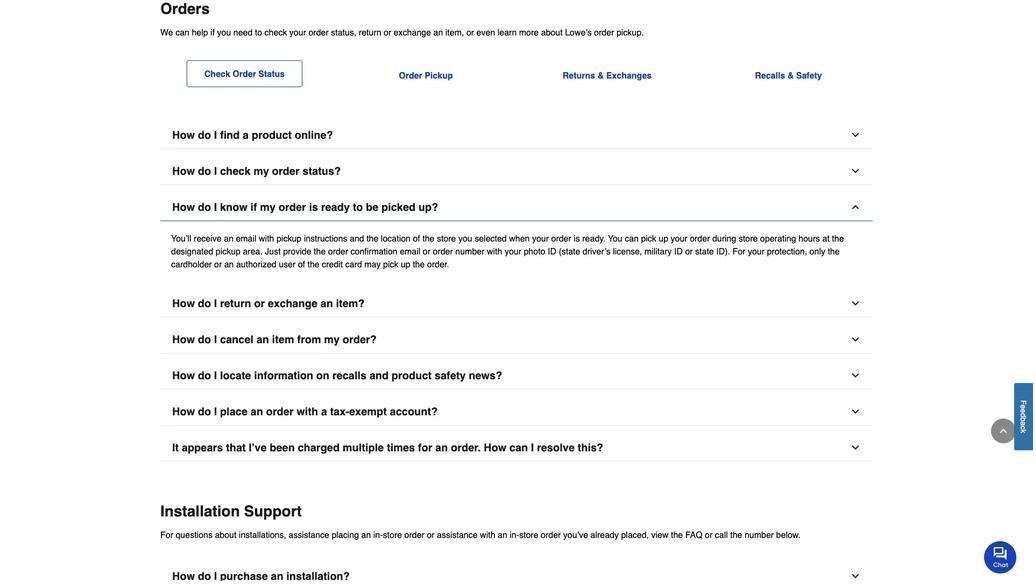 Task type: describe. For each thing, give the bounding box(es) containing it.
0 horizontal spatial order
[[233, 69, 256, 79]]

store right the placing
[[383, 530, 402, 540]]

chevron down image for how do i cancel an item from my order?
[[850, 334, 861, 345]]

help
[[192, 27, 208, 37]]

only
[[810, 246, 826, 256]]

chevron down image for how do i place an order with a tax-exempt account?
[[850, 406, 861, 417]]

2 assistance from the left
[[437, 530, 478, 540]]

safety
[[435, 369, 466, 382]]

pickup
[[425, 70, 453, 80]]

1 id from the left
[[548, 246, 556, 256]]

0 vertical spatial up
[[659, 233, 669, 243]]

do for check
[[198, 165, 211, 177]]

for inside you'll receive an email with pickup instructions and the location of the store you selected when your order is ready. you can pick up your order during store operating hours at the designated pickup area. just provide the order confirmation email or order number with your photo id (state driver's license, military id or state id). for your protection, only the cardholder or an authorized user of the credit card may pick up the order.
[[733, 246, 746, 256]]

check order status link
[[187, 60, 303, 87]]

a inside 'button'
[[243, 129, 249, 141]]

it appears that i've been charged multiple times for an order. how can i resolve this? button
[[160, 434, 873, 462]]

exchange inside button
[[268, 297, 318, 310]]

on
[[316, 369, 330, 382]]

placing
[[332, 530, 359, 540]]

item
[[272, 333, 294, 346]]

2 in- from the left
[[510, 530, 519, 540]]

state
[[695, 246, 714, 256]]

how do i check my order status?
[[172, 165, 341, 177]]

i for know
[[214, 201, 217, 213]]

0 horizontal spatial of
[[298, 259, 305, 269]]

check inside how do i check my order status? button
[[220, 165, 251, 177]]

i for cancel
[[214, 333, 217, 346]]

even
[[477, 27, 495, 37]]

1 horizontal spatial pick
[[641, 233, 657, 243]]

faq
[[685, 530, 703, 540]]

how do i return or exchange an item? button
[[160, 290, 873, 318]]

can inside button
[[510, 442, 528, 454]]

return inside button
[[220, 297, 251, 310]]

the right call
[[730, 530, 742, 540]]

just
[[265, 246, 281, 256]]

status?
[[303, 165, 341, 177]]

tax-
[[330, 406, 349, 418]]

returns & exchanges link
[[563, 70, 652, 80]]

check
[[204, 69, 230, 79]]

online?
[[295, 129, 333, 141]]

place
[[220, 406, 248, 418]]

2 id from the left
[[674, 246, 683, 256]]

when
[[509, 233, 530, 243]]

you've
[[563, 530, 588, 540]]

how for how do i cancel an item from my order?
[[172, 333, 195, 346]]

an inside how do i return or exchange an item? button
[[321, 297, 333, 310]]

cardholder
[[171, 259, 212, 269]]

status,
[[331, 27, 356, 37]]

we can help if you need to check your order status, return or exchange an item, or even learn more about lowe's order pickup.
[[160, 27, 644, 37]]

the down instructions
[[314, 246, 326, 256]]

& for returns
[[598, 70, 604, 80]]

at
[[823, 233, 830, 243]]

f e e d b a c k
[[1020, 400, 1028, 433]]

do for find
[[198, 129, 211, 141]]

placed,
[[621, 530, 649, 540]]

how for how do i locate information on recalls and product safety news?
[[172, 369, 195, 382]]

recalls
[[755, 70, 785, 80]]

how do i place an order with a tax-exempt account?
[[172, 406, 438, 418]]

how do i locate information on recalls and product safety news? button
[[160, 362, 873, 390]]

k
[[1020, 429, 1028, 433]]

for
[[418, 442, 432, 454]]

how do i return or exchange an item?
[[172, 297, 365, 310]]

it
[[172, 442, 179, 454]]

your up military
[[671, 233, 688, 243]]

& for recalls
[[788, 70, 794, 80]]

for questions about installations, assistance placing an in-store order or assistance with an in-store order you've already placed, view the faq or call the number below.
[[160, 530, 801, 540]]

chevron down image for how do i find a product online?
[[850, 130, 861, 140]]

1 in- from the left
[[373, 530, 383, 540]]

store down up?
[[437, 233, 456, 243]]

need
[[233, 27, 253, 37]]

d
[[1020, 413, 1028, 417]]

your down operating
[[748, 246, 765, 256]]

and for product
[[370, 369, 389, 382]]

up?
[[419, 201, 438, 213]]

0 horizontal spatial up
[[401, 259, 410, 269]]

i for locate
[[214, 369, 217, 382]]

check order status
[[204, 69, 285, 79]]

i for check
[[214, 165, 217, 177]]

the right the at
[[832, 233, 844, 243]]

number inside you'll receive an email with pickup instructions and the location of the store you selected when your order is ready. you can pick up your order during store operating hours at the designated pickup area. just provide the order confirmation email or order number with your photo id (state driver's license, military id or state id). for your protection, only the cardholder or an authorized user of the credit card may pick up the order.
[[455, 246, 485, 256]]

0 vertical spatial my
[[254, 165, 269, 177]]

lowe's
[[565, 27, 592, 37]]

1 vertical spatial email
[[400, 246, 421, 256]]

the down the at
[[828, 246, 840, 256]]

can inside you'll receive an email with pickup instructions and the location of the store you selected when your order is ready. you can pick up your order during store operating hours at the designated pickup area. just provide the order confirmation email or order number with your photo id (state driver's license, military id or state id). for your protection, only the cardholder or an authorized user of the credit card may pick up the order.
[[625, 233, 639, 243]]

2 vertical spatial my
[[324, 333, 340, 346]]

installation
[[160, 503, 240, 520]]

you inside you'll receive an email with pickup instructions and the location of the store you selected when your order is ready. you can pick up your order during store operating hours at the designated pickup area. just provide the order confirmation email or order number with your photo id (state driver's license, military id or state id). for your protection, only the cardholder or an authorized user of the credit card may pick up the order.
[[459, 233, 472, 243]]

1 vertical spatial pickup
[[216, 246, 241, 256]]

exempt
[[349, 406, 387, 418]]

receive
[[194, 233, 222, 243]]

1 horizontal spatial return
[[359, 27, 381, 37]]

you'll receive an email with pickup instructions and the location of the store you selected when your order is ready. you can pick up your order during store operating hours at the designated pickup area. just provide the order confirmation email or order number with your photo id (state driver's license, military id or state id). for your protection, only the cardholder or an authorized user of the credit card may pick up the order.
[[171, 233, 844, 269]]

military
[[645, 246, 672, 256]]

how for how do i find a product online?
[[172, 129, 195, 141]]

installations,
[[239, 530, 286, 540]]

call
[[715, 530, 728, 540]]

how do i cancel an item from my order? button
[[160, 326, 873, 354]]

more
[[519, 27, 539, 37]]

you
[[608, 233, 623, 243]]

1 horizontal spatial check
[[265, 27, 287, 37]]

exchanges
[[606, 70, 652, 80]]

chevron down image for how do i return or exchange an item?
[[850, 298, 861, 309]]

to inside button
[[353, 201, 363, 213]]

i for find
[[214, 129, 217, 141]]

with inside button
[[297, 406, 318, 418]]

find
[[220, 129, 240, 141]]

hours
[[799, 233, 820, 243]]

the up "confirmation"
[[367, 233, 379, 243]]

item,
[[446, 27, 464, 37]]

installation support
[[160, 503, 302, 520]]

1 vertical spatial my
[[260, 201, 276, 213]]

c
[[1020, 426, 1028, 429]]

recalls
[[332, 369, 367, 382]]

do for know
[[198, 201, 211, 213]]

information
[[254, 369, 313, 382]]

locate
[[220, 369, 251, 382]]

product inside 'button'
[[252, 129, 292, 141]]

questions
[[176, 530, 213, 540]]

f
[[1020, 400, 1028, 405]]

i've
[[249, 442, 267, 454]]

the left credit
[[308, 259, 320, 269]]

how do i place an order with a tax-exempt account? button
[[160, 398, 873, 426]]

0 horizontal spatial can
[[176, 27, 189, 37]]

you'll
[[171, 233, 191, 243]]

how for how do i return or exchange an item?
[[172, 297, 195, 310]]

an inside how do i cancel an item from my order? button
[[257, 333, 269, 346]]

operating
[[760, 233, 796, 243]]

already
[[591, 530, 619, 540]]

0 vertical spatial email
[[236, 233, 257, 243]]

this?
[[578, 442, 604, 454]]

credit
[[322, 259, 343, 269]]

chevron down image for how do i locate information on recalls and product safety news?
[[850, 370, 861, 381]]

or inside button
[[254, 297, 265, 310]]

account?
[[390, 406, 438, 418]]

and for the
[[350, 233, 364, 243]]

support
[[244, 503, 302, 520]]

1 horizontal spatial number
[[745, 530, 774, 540]]

the down up?
[[423, 233, 435, 243]]

0 horizontal spatial pick
[[383, 259, 399, 269]]

how do i know if my order is ready to be picked up? button
[[160, 194, 873, 221]]



Task type: vqa. For each thing, say whether or not it's contained in the screenshot.
22-
no



Task type: locate. For each thing, give the bounding box(es) containing it.
pick right may
[[383, 259, 399, 269]]

status
[[258, 69, 285, 79]]

how for how do i know if my order is ready to be picked up?
[[172, 201, 195, 213]]

6 chevron down image from the top
[[850, 571, 861, 581]]

do for return
[[198, 297, 211, 310]]

do for cancel
[[198, 333, 211, 346]]

can up license,
[[625, 233, 639, 243]]

if
[[210, 27, 215, 37], [251, 201, 257, 213]]

can
[[176, 27, 189, 37], [625, 233, 639, 243], [510, 442, 528, 454]]

1 & from the left
[[598, 70, 604, 80]]

how for how do i place an order with a tax-exempt account?
[[172, 406, 195, 418]]

up up military
[[659, 233, 669, 243]]

pickup.
[[617, 27, 644, 37]]

product up the account?
[[392, 369, 432, 382]]

returns & exchanges
[[563, 70, 652, 80]]

up
[[659, 233, 669, 243], [401, 259, 410, 269]]

number down selected
[[455, 246, 485, 256]]

chevron down image inside it appears that i've been charged multiple times for an order. how can i resolve this? button
[[850, 442, 861, 453]]

of down provide on the left top of page
[[298, 259, 305, 269]]

0 vertical spatial pick
[[641, 233, 657, 243]]

1 horizontal spatial a
[[321, 406, 327, 418]]

i for return
[[214, 297, 217, 310]]

0 vertical spatial order.
[[427, 259, 449, 269]]

how inside "button"
[[172, 369, 195, 382]]

0 vertical spatial product
[[252, 129, 292, 141]]

order left pickup
[[399, 70, 422, 80]]

scroll to top element
[[991, 419, 1016, 443]]

news?
[[469, 369, 502, 382]]

for left questions
[[160, 530, 173, 540]]

of right location
[[413, 233, 420, 243]]

0 horizontal spatial email
[[236, 233, 257, 243]]

0 horizontal spatial pickup
[[216, 246, 241, 256]]

4 chevron down image from the top
[[850, 406, 861, 417]]

number left below.
[[745, 530, 774, 540]]

my right know
[[260, 201, 276, 213]]

chevron down image for how do i check my order status?
[[850, 166, 861, 177]]

do inside button
[[198, 297, 211, 310]]

from
[[297, 333, 321, 346]]

picked
[[382, 201, 416, 213]]

chevron down image inside how do i find a product online? 'button'
[[850, 130, 861, 140]]

card
[[345, 259, 362, 269]]

2 do from the top
[[198, 165, 211, 177]]

1 vertical spatial about
[[215, 530, 237, 540]]

1 horizontal spatial about
[[541, 27, 563, 37]]

store
[[437, 233, 456, 243], [739, 233, 758, 243], [383, 530, 402, 540], [519, 530, 539, 540]]

0 horizontal spatial if
[[210, 27, 215, 37]]

a up k
[[1020, 422, 1028, 426]]

4 do from the top
[[198, 297, 211, 310]]

0 horizontal spatial in-
[[373, 530, 383, 540]]

0 horizontal spatial return
[[220, 297, 251, 310]]

1 vertical spatial up
[[401, 259, 410, 269]]

0 horizontal spatial and
[[350, 233, 364, 243]]

how inside button
[[172, 297, 195, 310]]

3 do from the top
[[198, 201, 211, 213]]

1 vertical spatial and
[[370, 369, 389, 382]]

know
[[220, 201, 248, 213]]

store left you've
[[519, 530, 539, 540]]

6 do from the top
[[198, 369, 211, 382]]

e up b
[[1020, 409, 1028, 413]]

order pickup
[[399, 70, 453, 80]]

0 horizontal spatial product
[[252, 129, 292, 141]]

it appears that i've been charged multiple times for an order. how can i resolve this?
[[172, 442, 604, 454]]

0 horizontal spatial exchange
[[268, 297, 318, 310]]

1 vertical spatial can
[[625, 233, 639, 243]]

1 vertical spatial check
[[220, 165, 251, 177]]

provide
[[283, 246, 311, 256]]

order
[[309, 27, 329, 37], [594, 27, 614, 37], [272, 165, 300, 177], [279, 201, 306, 213], [551, 233, 571, 243], [690, 233, 710, 243], [328, 246, 348, 256], [433, 246, 453, 256], [266, 406, 294, 418], [405, 530, 425, 540], [541, 530, 561, 540]]

1 vertical spatial number
[[745, 530, 774, 540]]

1 vertical spatial order.
[[451, 442, 481, 454]]

and right recalls on the bottom left of page
[[370, 369, 389, 382]]

in-
[[373, 530, 383, 540], [510, 530, 519, 540]]

chevron down image inside how do i place an order with a tax-exempt account? button
[[850, 406, 861, 417]]

0 vertical spatial a
[[243, 129, 249, 141]]

that
[[226, 442, 246, 454]]

0 vertical spatial of
[[413, 233, 420, 243]]

how do i find a product online?
[[172, 129, 333, 141]]

1 chevron down image from the top
[[850, 130, 861, 140]]

product
[[252, 129, 292, 141], [392, 369, 432, 382]]

about right more
[[541, 27, 563, 37]]

i inside 'button'
[[214, 129, 217, 141]]

1 vertical spatial if
[[251, 201, 257, 213]]

0 vertical spatial if
[[210, 27, 215, 37]]

2 horizontal spatial can
[[625, 233, 639, 243]]

do for place
[[198, 406, 211, 418]]

1 horizontal spatial pickup
[[277, 233, 302, 243]]

1 horizontal spatial can
[[510, 442, 528, 454]]

how do i check my order status? button
[[160, 158, 873, 185]]

0 vertical spatial to
[[255, 27, 262, 37]]

exchange left item,
[[394, 27, 431, 37]]

up down location
[[401, 259, 410, 269]]

how do i cancel an item from my order?
[[172, 333, 377, 346]]

order?
[[343, 333, 377, 346]]

0 horizontal spatial to
[[255, 27, 262, 37]]

can right the we
[[176, 27, 189, 37]]

& right 'returns'
[[598, 70, 604, 80]]

be
[[366, 201, 379, 213]]

pick up military
[[641, 233, 657, 243]]

1 horizontal spatial in-
[[510, 530, 519, 540]]

0 horizontal spatial check
[[220, 165, 251, 177]]

1 vertical spatial exchange
[[268, 297, 318, 310]]

chevron up image
[[850, 202, 861, 213], [998, 426, 1009, 436]]

& left safety
[[788, 70, 794, 80]]

e up d at the bottom right of the page
[[1020, 405, 1028, 409]]

5 chevron down image from the top
[[850, 442, 861, 453]]

if inside button
[[251, 201, 257, 213]]

an inside it appears that i've been charged multiple times for an order. how can i resolve this? button
[[435, 442, 448, 454]]

about
[[541, 27, 563, 37], [215, 530, 237, 540]]

orders
[[160, 0, 210, 17]]

check
[[265, 27, 287, 37], [220, 165, 251, 177]]

photo
[[524, 246, 545, 256]]

an inside how do i place an order with a tax-exempt account? button
[[251, 406, 263, 418]]

2 chevron down image from the top
[[850, 370, 861, 381]]

order right check
[[233, 69, 256, 79]]

0 horizontal spatial assistance
[[289, 530, 329, 540]]

chevron down image inside how do i cancel an item from my order? button
[[850, 334, 861, 345]]

0 horizontal spatial for
[[160, 530, 173, 540]]

my right the from
[[324, 333, 340, 346]]

check up know
[[220, 165, 251, 177]]

0 horizontal spatial about
[[215, 530, 237, 540]]

and
[[350, 233, 364, 243], [370, 369, 389, 382]]

a right find
[[243, 129, 249, 141]]

a left tax-
[[321, 406, 327, 418]]

1 vertical spatial is
[[574, 233, 580, 243]]

1 vertical spatial chevron down image
[[850, 370, 861, 381]]

order
[[233, 69, 256, 79], [399, 70, 422, 80]]

exchange up item at the bottom left of page
[[268, 297, 318, 310]]

id left (state
[[548, 246, 556, 256]]

return
[[359, 27, 381, 37], [220, 297, 251, 310]]

3 chevron down image from the top
[[850, 298, 861, 309]]

2 vertical spatial a
[[1020, 422, 1028, 426]]

chevron down image inside how do i check my order status? button
[[850, 166, 861, 177]]

order. inside button
[[451, 442, 481, 454]]

pickup down receive
[[216, 246, 241, 256]]

2 chevron down image from the top
[[850, 166, 861, 177]]

chevron down image for it appears that i've been charged multiple times for an order. how can i resolve this?
[[850, 442, 861, 453]]

0 horizontal spatial order.
[[427, 259, 449, 269]]

store right during
[[739, 233, 758, 243]]

0 vertical spatial can
[[176, 27, 189, 37]]

order pickup link
[[399, 70, 453, 80]]

0 vertical spatial number
[[455, 246, 485, 256]]

1 horizontal spatial product
[[392, 369, 432, 382]]

confirmation
[[351, 246, 398, 256]]

0 vertical spatial pickup
[[277, 233, 302, 243]]

how inside 'button'
[[172, 129, 195, 141]]

to right need
[[255, 27, 262, 37]]

area.
[[243, 246, 263, 256]]

chevron down image
[[850, 130, 861, 140], [850, 166, 861, 177], [850, 298, 861, 309], [850, 406, 861, 417], [850, 442, 861, 453], [850, 571, 861, 581]]

product inside "button"
[[392, 369, 432, 382]]

i inside button
[[214, 297, 217, 310]]

your down when
[[505, 246, 522, 256]]

chevron up image inside how do i know if my order is ready to be picked up? button
[[850, 202, 861, 213]]

1 horizontal spatial if
[[251, 201, 257, 213]]

0 horizontal spatial number
[[455, 246, 485, 256]]

1 horizontal spatial up
[[659, 233, 669, 243]]

designated
[[171, 246, 213, 256]]

charged
[[298, 442, 340, 454]]

may
[[365, 259, 381, 269]]

0 horizontal spatial you
[[217, 27, 231, 37]]

and inside you'll receive an email with pickup instructions and the location of the store you selected when your order is ready. you can pick up your order during store operating hours at the designated pickup area. just provide the order confirmation email or order number with your photo id (state driver's license, military id or state id). for your protection, only the cardholder or an authorized user of the credit card may pick up the order.
[[350, 233, 364, 243]]

1 vertical spatial a
[[321, 406, 327, 418]]

authorized
[[236, 259, 276, 269]]

0 vertical spatial chevron down image
[[850, 334, 861, 345]]

1 vertical spatial to
[[353, 201, 363, 213]]

1 vertical spatial return
[[220, 297, 251, 310]]

user
[[279, 259, 296, 269]]

1 horizontal spatial of
[[413, 233, 420, 243]]

if right help
[[210, 27, 215, 37]]

recalls & safety link
[[755, 70, 822, 80]]

chevron down image
[[850, 334, 861, 345], [850, 370, 861, 381]]

1 vertical spatial product
[[392, 369, 432, 382]]

chevron down image inside how do i return or exchange an item? button
[[850, 298, 861, 309]]

0 vertical spatial exchange
[[394, 27, 431, 37]]

id
[[548, 246, 556, 256], [674, 246, 683, 256]]

0 vertical spatial is
[[309, 201, 318, 213]]

1 e from the top
[[1020, 405, 1028, 409]]

chat invite button image
[[984, 541, 1017, 574]]

view
[[652, 530, 669, 540]]

driver's
[[583, 246, 611, 256]]

e
[[1020, 405, 1028, 409], [1020, 409, 1028, 413]]

do for locate
[[198, 369, 211, 382]]

item?
[[336, 297, 365, 310]]

below.
[[776, 530, 801, 540]]

1 horizontal spatial is
[[574, 233, 580, 243]]

1 do from the top
[[198, 129, 211, 141]]

(state
[[559, 246, 580, 256]]

if right know
[[251, 201, 257, 213]]

your left the status,
[[289, 27, 306, 37]]

0 vertical spatial and
[[350, 233, 364, 243]]

been
[[270, 442, 295, 454]]

pickup up provide on the left top of page
[[277, 233, 302, 243]]

0 horizontal spatial is
[[309, 201, 318, 213]]

7 do from the top
[[198, 406, 211, 418]]

1 horizontal spatial and
[[370, 369, 389, 382]]

during
[[713, 233, 736, 243]]

check right need
[[265, 27, 287, 37]]

0 horizontal spatial &
[[598, 70, 604, 80]]

you left selected
[[459, 233, 472, 243]]

about down installation support
[[215, 530, 237, 540]]

is inside you'll receive an email with pickup instructions and the location of the store you selected when your order is ready. you can pick up your order during store operating hours at the designated pickup area. just provide the order confirmation email or order number with your photo id (state driver's license, military id or state id). for your protection, only the cardholder or an authorized user of the credit card may pick up the order.
[[574, 233, 580, 243]]

can down how do i place an order with a tax-exempt account? button
[[510, 442, 528, 454]]

1 vertical spatial for
[[160, 530, 173, 540]]

your up photo
[[532, 233, 549, 243]]

i inside "button"
[[214, 369, 217, 382]]

do inside "button"
[[198, 369, 211, 382]]

1 horizontal spatial order
[[399, 70, 422, 80]]

for right id).
[[733, 246, 746, 256]]

return up cancel
[[220, 297, 251, 310]]

1 horizontal spatial to
[[353, 201, 363, 213]]

my down how do i find a product online?
[[254, 165, 269, 177]]

1 vertical spatial pick
[[383, 259, 399, 269]]

1 horizontal spatial you
[[459, 233, 472, 243]]

1 horizontal spatial order.
[[451, 442, 481, 454]]

pick
[[641, 233, 657, 243], [383, 259, 399, 269]]

chevron down image inside how do i locate information on recalls and product safety news? "button"
[[850, 370, 861, 381]]

1 assistance from the left
[[289, 530, 329, 540]]

2 e from the top
[[1020, 409, 1028, 413]]

we
[[160, 27, 173, 37]]

for
[[733, 246, 746, 256], [160, 530, 173, 540]]

recalls & safety
[[755, 70, 822, 80]]

cancel
[[220, 333, 254, 346]]

order. inside you'll receive an email with pickup instructions and the location of the store you selected when your order is ready. you can pick up your order during store operating hours at the designated pickup area. just provide the order confirmation email or order number with your photo id (state driver's license, military id or state id). for your protection, only the cardholder or an authorized user of the credit card may pick up the order.
[[427, 259, 449, 269]]

learn
[[498, 27, 517, 37]]

is left ready
[[309, 201, 318, 213]]

5 do from the top
[[198, 333, 211, 346]]

exchange
[[394, 27, 431, 37], [268, 297, 318, 310]]

is inside button
[[309, 201, 318, 213]]

the right the view
[[671, 530, 683, 540]]

email down location
[[400, 246, 421, 256]]

instructions
[[304, 233, 347, 243]]

0 horizontal spatial chevron up image
[[850, 202, 861, 213]]

how for how do i check my order status?
[[172, 165, 195, 177]]

0 vertical spatial for
[[733, 246, 746, 256]]

to left the be
[[353, 201, 363, 213]]

2 horizontal spatial a
[[1020, 422, 1028, 426]]

1 vertical spatial of
[[298, 259, 305, 269]]

chevron up image inside scroll to top element
[[998, 426, 1009, 436]]

the right may
[[413, 259, 425, 269]]

1 horizontal spatial email
[[400, 246, 421, 256]]

email up area.
[[236, 233, 257, 243]]

b
[[1020, 417, 1028, 422]]

0 horizontal spatial id
[[548, 246, 556, 256]]

i for place
[[214, 406, 217, 418]]

how do i know if my order is ready to be picked up?
[[172, 201, 438, 213]]

1 horizontal spatial &
[[788, 70, 794, 80]]

2 & from the left
[[788, 70, 794, 80]]

1 chevron down image from the top
[[850, 334, 861, 345]]

location
[[381, 233, 411, 243]]

1 horizontal spatial for
[[733, 246, 746, 256]]

0 vertical spatial return
[[359, 27, 381, 37]]

1 horizontal spatial exchange
[[394, 27, 431, 37]]

product up how do i check my order status?
[[252, 129, 292, 141]]

appears
[[182, 442, 223, 454]]

and up "confirmation"
[[350, 233, 364, 243]]

1 horizontal spatial chevron up image
[[998, 426, 1009, 436]]

0 vertical spatial chevron up image
[[850, 202, 861, 213]]

selected
[[475, 233, 507, 243]]

2 vertical spatial can
[[510, 442, 528, 454]]

return right the status,
[[359, 27, 381, 37]]

of
[[413, 233, 420, 243], [298, 259, 305, 269]]

1 horizontal spatial id
[[674, 246, 683, 256]]

you left need
[[217, 27, 231, 37]]

1 vertical spatial you
[[459, 233, 472, 243]]

and inside "button"
[[370, 369, 389, 382]]

do inside 'button'
[[198, 129, 211, 141]]

0 horizontal spatial a
[[243, 129, 249, 141]]

id right military
[[674, 246, 683, 256]]

0 vertical spatial you
[[217, 27, 231, 37]]

1 vertical spatial chevron up image
[[998, 426, 1009, 436]]

is up (state
[[574, 233, 580, 243]]



